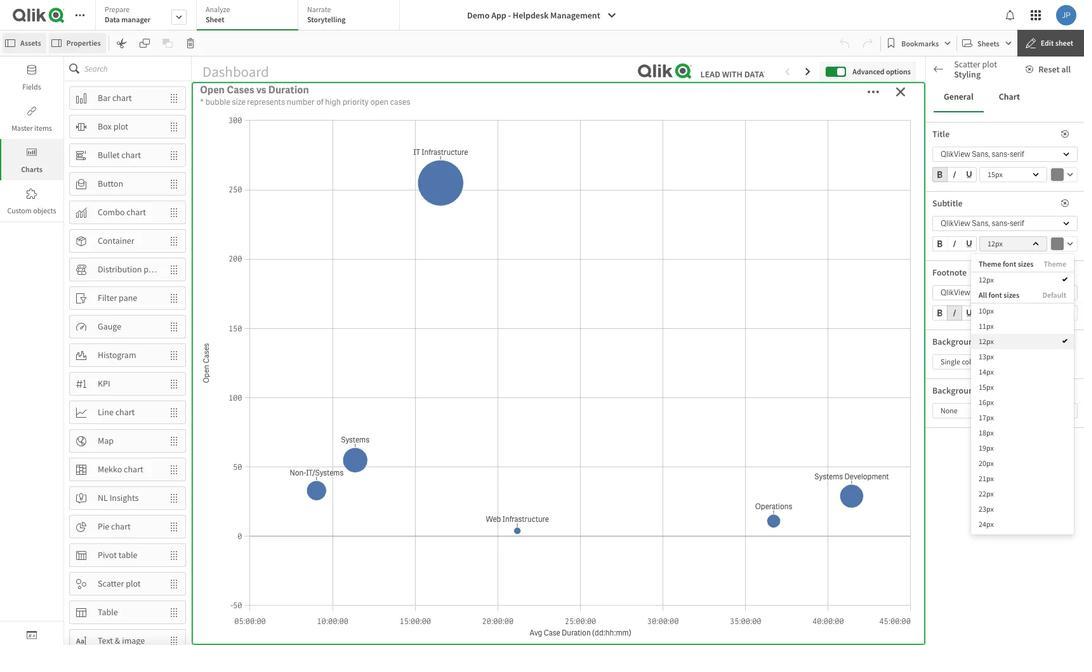 Task type: describe. For each thing, give the bounding box(es) containing it.
properties button
[[49, 33, 106, 53]]

scatter for scatter plot styling
[[955, 58, 981, 70]]

Search text field
[[84, 57, 191, 81]]

triangle bottom image for presentation
[[927, 304, 943, 311]]

fields button
[[0, 57, 64, 98]]

72
[[293, 115, 339, 166]]

move image for bullet chart
[[163, 144, 185, 166]]

app
[[492, 10, 507, 21]]

items
[[34, 123, 52, 133]]

resolved
[[234, 430, 276, 444]]

filter pane
[[98, 292, 137, 304]]

plot for distribution plot
[[144, 264, 159, 275]]

demo app - helpdesk management
[[467, 10, 601, 21]]

plot for box plot
[[113, 121, 128, 132]]

plot for scatter plot styling
[[983, 58, 998, 70]]

prepare
[[105, 4, 130, 14]]

advanced
[[853, 66, 885, 76]]

open cases vs duration * bubble size represents number of high priority open cases
[[200, 83, 411, 107]]

if you want to add the object to master visualizations, you need to set state to <inherited>.
[[933, 263, 1052, 292]]

spacing
[[966, 526, 995, 538]]

the
[[990, 263, 1000, 272]]

bullet chart
[[98, 149, 141, 161]]

want
[[951, 263, 967, 272]]

pivot table
[[98, 549, 137, 561]]

move image for pivot table
[[163, 545, 185, 566]]

15px
[[979, 382, 994, 392]]

list box containing 12px
[[972, 254, 1075, 535]]

pie chart
[[98, 521, 131, 532]]

object image
[[27, 147, 37, 158]]

24px
[[979, 519, 994, 529]]

cases
[[390, 97, 411, 107]]

states
[[979, 196, 1001, 207]]

scatter plot styling
[[955, 58, 998, 80]]

cases inside medium priority cases 142
[[605, 89, 657, 115]]

open for open cases by priority type
[[501, 173, 526, 187]]

bar chart
[[98, 92, 132, 104]]

move image for histogram
[[163, 345, 185, 366]]

state inside if you want to add the object to master visualizations, you need to set state to <inherited>.
[[1027, 272, 1043, 282]]

low
[[720, 89, 758, 115]]

2 triangle right image from the top
[[927, 636, 943, 643]]

plot for scatter plot
[[126, 578, 141, 589]]

scatter plot
[[98, 578, 141, 589]]

alternate states
[[943, 196, 1001, 207]]

cases inside low priority cases 203
[[830, 89, 883, 115]]

priority for 142
[[536, 89, 601, 115]]

tab list containing prepare
[[95, 0, 405, 32]]

move image for pie chart
[[163, 516, 185, 538]]

move image for combo chart
[[163, 202, 185, 223]]

demo app - helpdesk management button
[[460, 5, 625, 25]]

alternate
[[943, 196, 977, 207]]

21px
[[979, 474, 994, 483]]

low priority cases 203
[[720, 89, 883, 166]]

10px 11px 12px 13px 14px 15px 16px 17px 18px 19px 20px 21px 22px 23px 24px
[[979, 306, 994, 529]]

objects
[[33, 206, 56, 215]]

mekko
[[98, 464, 122, 475]]

chart for pie chart
[[111, 521, 131, 532]]

need
[[992, 272, 1007, 282]]

charts
[[21, 164, 42, 174]]

chart for bar chart
[[112, 92, 132, 104]]

background color
[[933, 336, 1000, 347]]

bubbles
[[975, 481, 1005, 493]]

scatter chart image
[[936, 70, 946, 80]]

10px
[[979, 306, 994, 316]]

sheets button
[[960, 33, 1015, 53]]

open for open cases vs duration * bubble size represents number of high priority open cases
[[200, 83, 225, 97]]

medium
[[460, 89, 532, 115]]

0 vertical spatial state
[[933, 218, 952, 230]]

tab list containing general
[[934, 82, 1077, 112]]

1 triangle right image from the top
[[927, 174, 943, 180]]

by
[[558, 173, 568, 187]]

options
[[887, 66, 911, 76]]

management
[[551, 10, 601, 21]]

size inside open cases vs duration * bubble size represents number of high priority open cases
[[232, 97, 246, 107]]

2 vertical spatial 12px
[[979, 337, 994, 346]]

sheet
[[206, 15, 225, 24]]

edit sheet
[[1041, 38, 1074, 48]]

table
[[119, 549, 137, 561]]

table
[[98, 607, 118, 618]]

23px
[[979, 504, 994, 514]]

map
[[98, 435, 114, 447]]

scatter for scatter plot
[[98, 578, 124, 589]]

to right set
[[1045, 272, 1051, 282]]

manager
[[121, 15, 151, 24]]

move image for table
[[163, 602, 185, 623]]

visualizations,
[[933, 272, 977, 282]]

presentation
[[943, 302, 991, 314]]

styling inside scatter plot styling
[[955, 69, 981, 80]]

high
[[325, 97, 341, 107]]

open for open & resolved cases over time
[[198, 430, 223, 444]]

move image for box plot
[[163, 116, 185, 137]]

14px
[[979, 367, 994, 377]]

type
[[608, 173, 629, 187]]

chart for combo chart
[[127, 206, 146, 218]]

to left set
[[1008, 272, 1015, 282]]

group for title
[[933, 167, 977, 185]]

reset
[[1039, 64, 1060, 75]]

chart for line chart
[[115, 407, 135, 418]]

triangle right image
[[927, 566, 943, 572]]

line
[[98, 407, 114, 418]]

link image
[[27, 106, 37, 116]]

variables image
[[27, 630, 37, 640]]

copy image
[[139, 38, 150, 48]]

distribution plot
[[98, 264, 159, 275]]

image
[[981, 385, 1004, 396]]

*
[[200, 97, 204, 107]]

move image for container
[[163, 230, 185, 252]]

bookmarks button
[[884, 33, 955, 53]]

general inside button
[[944, 91, 974, 102]]

sheet
[[1056, 38, 1074, 48]]

12px inside dropdown button
[[988, 239, 1003, 248]]

box plot
[[98, 121, 128, 132]]

max
[[933, 481, 948, 493]]

18px
[[979, 428, 994, 438]]

palette image
[[939, 333, 949, 344]]

group for footnote
[[933, 305, 977, 323]]

application containing 72
[[0, 0, 1085, 645]]

master items
[[12, 123, 52, 133]]

navigation
[[933, 361, 973, 373]]

set
[[1016, 272, 1025, 282]]

fields
[[22, 82, 41, 91]]

move image for button
[[163, 173, 185, 195]]

analyze sheet
[[206, 4, 230, 24]]

0 horizontal spatial you
[[938, 263, 950, 272]]

12px button
[[980, 236, 1048, 251]]



Task type: vqa. For each thing, say whether or not it's contained in the screenshot.
"13px"
yes



Task type: locate. For each thing, give the bounding box(es) containing it.
priority for 203
[[762, 89, 826, 115]]

priority
[[343, 97, 369, 107]]

8 move image from the top
[[163, 602, 185, 623]]

move image for gauge
[[163, 316, 185, 338]]

chart for chart suggestions
[[956, 69, 977, 81]]

chart right mekko
[[124, 464, 143, 475]]

cases
[[227, 83, 254, 97], [347, 89, 400, 115], [605, 89, 657, 115], [830, 89, 883, 115], [528, 173, 556, 187], [278, 430, 305, 444]]

open inside open cases vs duration * bubble size represents number of high priority open cases
[[200, 83, 225, 97]]

plot inside scatter plot styling
[[983, 58, 998, 70]]

1 vertical spatial styling
[[958, 333, 984, 344]]

general up alternate on the top right of the page
[[943, 172, 972, 184]]

0 vertical spatial 12px
[[988, 239, 1003, 248]]

box
[[98, 121, 112, 132]]

3 group from the top
[[933, 305, 977, 323]]

visible
[[950, 481, 973, 493]]

number
[[287, 97, 315, 107]]

0 horizontal spatial scatter
[[98, 578, 124, 589]]

1 vertical spatial chart
[[999, 91, 1021, 102]]

triangle bottom image down appearance
[[927, 198, 943, 204]]

0 vertical spatial tab list
[[95, 0, 405, 32]]

9 move image from the top
[[163, 487, 185, 509]]

1 vertical spatial triangle bottom image
[[927, 304, 943, 311]]

1 vertical spatial triangle right image
[[927, 636, 943, 643]]

12 move image from the top
[[163, 630, 185, 645]]

0 vertical spatial chart
[[956, 69, 977, 81]]

-
[[508, 10, 511, 21]]

puzzle image
[[27, 189, 37, 199]]

all
[[1062, 64, 1071, 75]]

open cases by priority type
[[501, 173, 629, 187]]

appearance tab
[[927, 142, 1085, 166]]

0 vertical spatial background
[[933, 336, 979, 347]]

1 vertical spatial group
[[933, 236, 977, 254]]

chart button
[[989, 82, 1031, 112]]

assets
[[20, 38, 41, 48]]

combo chart
[[98, 206, 146, 218]]

helpdesk
[[513, 10, 549, 21]]

general down the scatter chart 'image'
[[944, 91, 974, 102]]

priority inside low priority cases 203
[[762, 89, 826, 115]]

chart right bullet
[[122, 149, 141, 161]]

chart right pie
[[111, 521, 131, 532]]

add
[[976, 263, 989, 272]]

0 vertical spatial size
[[232, 97, 246, 107]]

suggestions
[[979, 69, 1024, 81]]

to left "add"
[[969, 263, 975, 272]]

open
[[371, 97, 389, 107]]

0 vertical spatial open
[[200, 83, 225, 97]]

move image for line chart
[[163, 402, 185, 423]]

0 vertical spatial scatter
[[955, 58, 981, 70]]

next sheet: performance image
[[804, 66, 814, 77]]

chart down 'suggestions'
[[999, 91, 1021, 102]]

1 horizontal spatial tab list
[[934, 82, 1077, 112]]

1 background from the top
[[933, 336, 979, 347]]

group up palette image
[[933, 305, 977, 323]]

triangle bottom image
[[927, 198, 943, 204], [927, 304, 943, 311]]

2 group from the top
[[933, 236, 977, 254]]

5 move image from the top
[[163, 373, 185, 395]]

line
[[950, 526, 964, 538]]

kpi
[[98, 378, 110, 389]]

0 vertical spatial group
[[933, 167, 977, 185]]

charts button
[[0, 139, 64, 180]]

styling up general button
[[955, 69, 981, 80]]

chart right combo
[[127, 206, 146, 218]]

you right if
[[938, 263, 950, 272]]

object
[[1002, 263, 1021, 272]]

state down subtitle
[[933, 218, 952, 230]]

priority inside medium priority cases 142
[[536, 89, 601, 115]]

1 horizontal spatial size
[[961, 398, 975, 410]]

general
[[944, 91, 974, 102], [943, 172, 972, 184]]

move image for mekko chart
[[163, 459, 185, 480]]

2 move image from the top
[[163, 116, 185, 137]]

chart up general button
[[956, 69, 977, 81]]

storytelling
[[307, 15, 346, 24]]

1 horizontal spatial state
[[1027, 272, 1043, 282]]

scatter up table at the bottom left of the page
[[98, 578, 124, 589]]

group
[[933, 167, 977, 185], [933, 236, 977, 254], [933, 305, 977, 323]]

move image
[[163, 202, 185, 223], [163, 230, 185, 252], [163, 259, 185, 280], [163, 287, 185, 309], [163, 373, 185, 395], [163, 402, 185, 423], [163, 430, 185, 452], [163, 459, 185, 480], [163, 487, 185, 509], [163, 545, 185, 566], [163, 573, 185, 595], [163, 630, 185, 645]]

plot down sheets
[[983, 58, 998, 70]]

1 vertical spatial 12px
[[979, 275, 994, 284]]

0 horizontal spatial tab list
[[95, 0, 405, 32]]

next image
[[1061, 333, 1069, 344]]

cases inside open cases vs duration * bubble size represents number of high priority open cases
[[227, 83, 254, 97]]

narrate
[[307, 4, 331, 14]]

5 move image from the top
[[163, 316, 185, 338]]

state right set
[[1027, 272, 1043, 282]]

if
[[933, 263, 937, 272]]

11px
[[979, 321, 994, 331]]

chart for chart
[[999, 91, 1021, 102]]

group down appearance
[[933, 167, 977, 185]]

move image for filter pane
[[163, 287, 185, 309]]

6 move image from the top
[[163, 402, 185, 423]]

data
[[105, 15, 120, 24]]

0 horizontal spatial chart
[[956, 69, 977, 81]]

12px down "add"
[[979, 275, 994, 284]]

reset all
[[1039, 64, 1071, 75]]

of
[[317, 97, 324, 107]]

high
[[233, 89, 274, 115]]

move image for nl insights
[[163, 487, 185, 509]]

3 move image from the top
[[163, 259, 185, 280]]

narrate storytelling
[[307, 4, 346, 24]]

chart
[[112, 92, 132, 104], [122, 149, 141, 161], [127, 206, 146, 218], [115, 407, 135, 418], [124, 464, 143, 475], [111, 521, 131, 532]]

12px
[[988, 239, 1003, 248], [979, 275, 994, 284], [979, 337, 994, 346]]

tab list
[[95, 0, 405, 32], [934, 82, 1077, 112]]

database image
[[27, 65, 37, 75]]

0 horizontal spatial state
[[933, 218, 952, 230]]

histogram
[[98, 349, 136, 361]]

background for background color
[[933, 336, 979, 347]]

bullet
[[98, 149, 120, 161]]

1 vertical spatial background
[[933, 385, 979, 396]]

1 vertical spatial general
[[943, 172, 972, 184]]

priority inside high priority cases 72
[[278, 89, 343, 115]]

20px
[[979, 458, 994, 468]]

chart right line
[[115, 407, 135, 418]]

move image for map
[[163, 430, 185, 452]]

4 move image from the top
[[163, 287, 185, 309]]

edit sheet button
[[1018, 30, 1085, 57]]

7 move image from the top
[[163, 516, 185, 538]]

plot right box
[[113, 121, 128, 132]]

priority
[[278, 89, 343, 115], [536, 89, 601, 115], [762, 89, 826, 115], [571, 173, 606, 187]]

move image for kpi
[[163, 373, 185, 395]]

12px up the
[[988, 239, 1003, 248]]

general button
[[934, 82, 984, 112]]

move image for bar chart
[[163, 87, 185, 109]]

1 vertical spatial open
[[501, 173, 526, 187]]

16px
[[979, 398, 994, 407]]

background image
[[933, 385, 1004, 396]]

2 vertical spatial group
[[933, 305, 977, 323]]

1 group from the top
[[933, 167, 977, 185]]

demo
[[467, 10, 490, 21]]

container
[[98, 235, 134, 246]]

assets button
[[3, 33, 46, 53]]

master
[[1030, 263, 1052, 272]]

you
[[938, 263, 950, 272], [979, 272, 990, 282]]

list box
[[972, 254, 1075, 535]]

master items button
[[0, 98, 64, 139]]

8 move image from the top
[[163, 459, 185, 480]]

background for background image
[[933, 385, 979, 396]]

2 background from the top
[[933, 385, 979, 396]]

triangle right image
[[927, 174, 943, 180], [927, 636, 943, 643]]

1 horizontal spatial you
[[979, 272, 990, 282]]

scatter right the scatter chart 'image'
[[955, 58, 981, 70]]

chart inside button
[[999, 91, 1021, 102]]

custom
[[7, 206, 32, 215]]

nl
[[98, 492, 108, 504]]

move image
[[163, 87, 185, 109], [163, 116, 185, 137], [163, 144, 185, 166], [163, 173, 185, 195], [163, 316, 185, 338], [163, 345, 185, 366], [163, 516, 185, 538], [163, 602, 185, 623]]

17px
[[979, 413, 994, 422]]

footnote
[[933, 267, 967, 278]]

2 move image from the top
[[163, 230, 185, 252]]

max visible bubbles
[[933, 481, 1005, 493]]

open left by
[[501, 173, 526, 187]]

2 vertical spatial open
[[198, 430, 223, 444]]

1 vertical spatial scatter
[[98, 578, 124, 589]]

1 horizontal spatial scatter
[[955, 58, 981, 70]]

bar
[[98, 92, 111, 104]]

1 move image from the top
[[163, 202, 185, 223]]

cut image
[[117, 38, 127, 48]]

master
[[12, 123, 33, 133]]

medium priority cases 142
[[460, 89, 657, 166]]

open left '&'
[[198, 430, 223, 444]]

background up bubble size at the right bottom of page
[[933, 385, 979, 396]]

7 move image from the top
[[163, 430, 185, 452]]

chart for mekko chart
[[124, 464, 143, 475]]

move image for distribution plot
[[163, 259, 185, 280]]

1 vertical spatial state
[[1027, 272, 1043, 282]]

plot down table
[[126, 578, 141, 589]]

0 vertical spatial styling
[[955, 69, 981, 80]]

4 move image from the top
[[163, 173, 185, 195]]

filter
[[98, 292, 117, 304]]

11 move image from the top
[[163, 573, 185, 595]]

0 vertical spatial triangle right image
[[927, 174, 943, 180]]

10 move image from the top
[[163, 545, 185, 566]]

2 triangle bottom image from the top
[[927, 304, 943, 311]]

0 vertical spatial triangle bottom image
[[927, 198, 943, 204]]

advanced options
[[853, 66, 911, 76]]

group up 'want'
[[933, 236, 977, 254]]

scatter inside scatter plot styling
[[955, 58, 981, 70]]

bookmarks
[[902, 38, 939, 48]]

1 vertical spatial tab list
[[934, 82, 1077, 112]]

plot
[[983, 58, 998, 70], [113, 121, 128, 132], [144, 264, 159, 275], [126, 578, 141, 589]]

1 move image from the top
[[163, 87, 185, 109]]

open left high
[[200, 83, 225, 97]]

1 triangle bottom image from the top
[[927, 198, 943, 204]]

styling down 11px at the right of page
[[958, 333, 984, 344]]

12px up 13px
[[979, 337, 994, 346]]

subtitle
[[933, 198, 963, 209]]

priority for 72
[[278, 89, 343, 115]]

prepare data manager
[[105, 4, 151, 24]]

move image for scatter plot
[[163, 573, 185, 595]]

chart right bar
[[112, 92, 132, 104]]

cases inside high priority cases 72
[[347, 89, 400, 115]]

open & resolved cases over time
[[198, 430, 354, 444]]

&
[[225, 430, 232, 444]]

0 vertical spatial general
[[944, 91, 974, 102]]

triangle bottom image down <inherited>.
[[927, 304, 943, 311]]

0 horizontal spatial size
[[232, 97, 246, 107]]

chart suggestions
[[956, 69, 1024, 81]]

color
[[981, 336, 1000, 347]]

size right bubble
[[232, 97, 246, 107]]

None text field
[[933, 496, 1042, 514]]

bubble size
[[933, 398, 975, 410]]

1 horizontal spatial chart
[[999, 91, 1021, 102]]

navigation off
[[933, 361, 973, 387]]

delete image
[[185, 38, 195, 48]]

size down background image
[[961, 398, 975, 410]]

over
[[307, 430, 330, 444]]

plot right 'distribution'
[[144, 264, 159, 275]]

state
[[933, 218, 952, 230], [1027, 272, 1043, 282]]

chart for bullet chart
[[122, 149, 141, 161]]

you left the
[[979, 272, 990, 282]]

triangle bottom image for alternate states
[[927, 198, 943, 204]]

button
[[98, 178, 123, 189]]

custom objects
[[7, 206, 56, 215]]

13px
[[979, 352, 994, 361]]

6 move image from the top
[[163, 345, 185, 366]]

1 vertical spatial size
[[961, 398, 975, 410]]

group for subtitle
[[933, 236, 977, 254]]

19px
[[979, 443, 994, 453]]

bubble
[[933, 398, 960, 410]]

3 move image from the top
[[163, 144, 185, 166]]

high priority cases 72
[[233, 89, 400, 166]]

vs
[[256, 83, 266, 97]]

background up navigation
[[933, 336, 979, 347]]

application
[[0, 0, 1085, 645]]

to right the object
[[1022, 263, 1029, 272]]

nl insights
[[98, 492, 139, 504]]

bubble
[[206, 97, 230, 107]]



